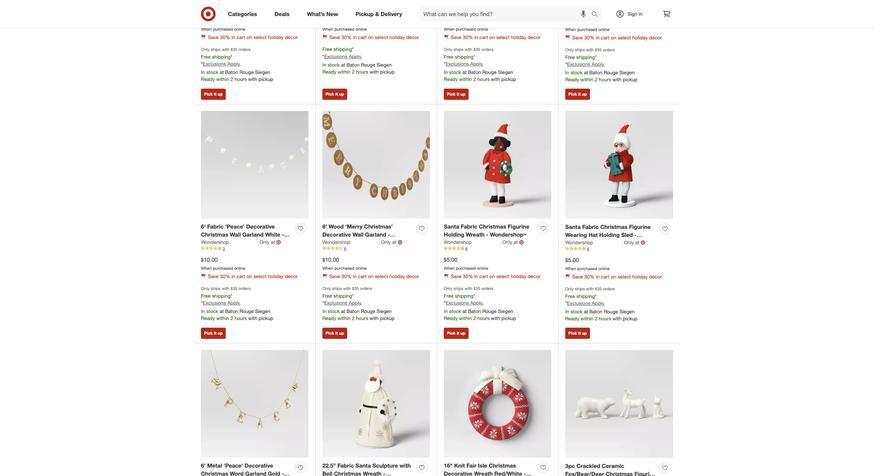 Task type: vqa. For each thing, say whether or not it's contained in the screenshot.
Add to cart Button
no



Task type: locate. For each thing, give the bounding box(es) containing it.
wondershop link for decorative
[[323, 239, 380, 246]]

garland up the 3 link in the bottom of the page
[[243, 231, 264, 238]]

wondershop for holding
[[444, 239, 472, 245]]

figurine inside santa fabric christmas figurine holding wreath - wondershop™
[[508, 223, 530, 230]]

in
[[323, 62, 327, 68], [201, 69, 205, 75], [444, 69, 448, 75], [566, 70, 570, 76], [201, 308, 205, 314], [323, 308, 327, 314], [444, 308, 448, 314], [566, 309, 570, 315]]

1 horizontal spatial holding
[[600, 231, 620, 238]]

figurine for wondershop™
[[508, 223, 530, 230]]

santa
[[444, 223, 460, 230], [566, 223, 581, 230], [356, 462, 371, 469]]

wall inside the 6' wood 'merry christmas' decorative wall garland - wondershop™
[[353, 231, 364, 238]]

what's
[[307, 10, 325, 17]]

1 horizontal spatial $10.00
[[323, 256, 339, 263]]

garland for decorative
[[243, 231, 264, 238]]

baton inside free shipping * * exclusions apply. in stock at  baton rouge siegen ready within 2 hours with pickup
[[347, 62, 360, 68]]

$10.00 when purchased online down the 6' wood 'merry christmas' decorative wall garland - wondershop™
[[323, 256, 367, 271]]

exclusions
[[324, 54, 348, 59], [203, 61, 226, 67], [446, 61, 469, 67], [567, 61, 591, 67], [203, 300, 226, 306], [324, 300, 348, 306], [446, 300, 469, 306], [567, 300, 591, 306]]

free inside free shipping * * exclusions apply. in stock at  baton rouge siegen ready within 2 hours with pickup
[[323, 46, 332, 52]]

2 horizontal spatial 6 link
[[566, 246, 674, 252]]

garland down christmas'
[[365, 231, 387, 238]]

select
[[254, 34, 267, 40], [375, 34, 388, 40], [497, 34, 510, 40], [618, 35, 631, 41], [254, 274, 267, 280], [375, 274, 388, 280], [497, 274, 510, 280], [618, 274, 631, 280]]

'peace' inside 6' metal 'peace' decorative christmas word garland gold
[[224, 462, 243, 469]]

'peace' up word
[[224, 462, 243, 469]]

exclusions apply. link
[[324, 54, 362, 59], [203, 61, 241, 67], [446, 61, 484, 67], [567, 61, 605, 67], [203, 300, 241, 306], [324, 300, 362, 306], [446, 300, 484, 306], [567, 300, 605, 306]]

knit
[[455, 462, 465, 469]]

wondershop down santa fabric christmas figurine holding wreath - wondershop™ in the right top of the page
[[444, 239, 472, 245]]

6 for decorative
[[344, 246, 347, 251]]

- inside the 6' wood 'merry christmas' decorative wall garland - wondershop™
[[388, 231, 390, 238]]

2 horizontal spatial santa
[[566, 223, 581, 230]]

2
[[352, 69, 355, 75], [231, 76, 233, 82], [474, 76, 476, 82], [595, 77, 598, 83], [231, 315, 233, 321], [352, 315, 355, 321], [474, 315, 476, 321], [595, 316, 598, 322]]

wondershop™ inside santa fabric christmas figurine holding wreath - wondershop™
[[490, 231, 527, 238]]

with inside 22.5" fabric santa sculpture with bell christmas wreath
[[400, 462, 411, 469]]

wall inside 6' fabric 'peace' decorative christmas wall garland white - wondershop™
[[230, 231, 241, 238]]

sign in link
[[610, 6, 654, 22]]

at
[[341, 62, 346, 68], [220, 69, 224, 75], [463, 69, 467, 75], [584, 70, 589, 76], [271, 239, 275, 245], [393, 239, 397, 245], [514, 239, 518, 245], [636, 239, 640, 245], [220, 308, 224, 314], [341, 308, 346, 314], [463, 308, 467, 314], [584, 309, 589, 315]]

6 link down santa fabric christmas figurine holding wreath - wondershop™ link in the right of the page
[[444, 246, 552, 252]]

christmas inside 3pc crackled ceramic fox/bear/deer christmas figurin
[[606, 471, 633, 476]]

decorative up gold
[[245, 462, 273, 469]]

$5.00 when purchased online
[[201, 17, 246, 32], [444, 17, 489, 32], [566, 17, 610, 32], [444, 256, 489, 271], [566, 257, 610, 271]]

delivery
[[381, 10, 402, 17]]

wall down 'merry at the left top of the page
[[353, 231, 364, 238]]

22.5"
[[323, 462, 336, 469]]

¬
[[277, 239, 281, 246], [398, 239, 403, 246], [520, 239, 524, 246], [641, 239, 646, 246]]

only
[[201, 47, 210, 52], [444, 47, 453, 52], [566, 47, 574, 53], [260, 239, 270, 245], [381, 239, 391, 245], [503, 239, 513, 245], [624, 239, 634, 245], [201, 286, 210, 291], [323, 286, 331, 291], [444, 286, 453, 291], [566, 286, 574, 292]]

$10.00 for 6' fabric 'peace' decorative christmas wall garland white - wondershop™
[[201, 256, 218, 263]]

wreath inside santa fabric christmas figurine holding wreath - wondershop™
[[466, 231, 485, 238]]

'peace' up the 3 link in the bottom of the page
[[225, 223, 245, 230]]

shipping inside free shipping * * exclusions apply. in stock at  baton rouge siegen ready within 2 hours with pickup
[[334, 46, 352, 52]]

wall
[[230, 231, 241, 238], [353, 231, 364, 238]]

word
[[230, 470, 244, 476]]

santa inside santa fabric christmas figurine holding wreath - wondershop™
[[444, 223, 460, 230]]

christmas
[[479, 223, 507, 230], [601, 223, 628, 230], [201, 231, 228, 238], [489, 462, 516, 469], [201, 470, 228, 476], [334, 470, 362, 476], [606, 471, 633, 476]]

0 horizontal spatial holding
[[444, 231, 465, 238]]

decorative inside the 6' wood 'merry christmas' decorative wall garland - wondershop™
[[323, 231, 351, 238]]

christmas inside santa fabric christmas figurine holding wreath - wondershop™
[[479, 223, 507, 230]]

0 horizontal spatial wall
[[230, 231, 241, 238]]

save
[[208, 34, 219, 40], [330, 34, 340, 40], [451, 34, 462, 40], [573, 35, 583, 41], [208, 274, 219, 280], [330, 274, 340, 280], [451, 274, 462, 280], [573, 274, 583, 280]]

1 horizontal spatial wall
[[353, 231, 364, 238]]

decorative down the knit
[[444, 470, 473, 476]]

wondershop down wood
[[323, 239, 351, 245]]

santa inside 22.5" fabric santa sculpture with bell christmas wreath
[[356, 462, 371, 469]]

1 horizontal spatial 6 link
[[444, 246, 552, 252]]

wall up the 3 link in the bottom of the page
[[230, 231, 241, 238]]

wondershop link up 3
[[201, 239, 258, 246]]

wondershop up 3
[[201, 239, 229, 245]]

garland left gold
[[245, 470, 267, 476]]

search button
[[589, 6, 605, 23]]

santa inside santa fabric christmas figurine wearing hat holding sled - wondershop™
[[566, 223, 581, 230]]

fabric
[[207, 223, 224, 230], [461, 223, 478, 230], [583, 223, 599, 230], [338, 462, 354, 469]]

6' metal 'peace' decorative christmas word garland gold - wondershop™ image
[[201, 350, 309, 458], [201, 350, 309, 458]]

0 horizontal spatial 6
[[344, 246, 347, 251]]

new
[[327, 10, 338, 17]]

wondershop link down santa fabric christmas figurine holding wreath - wondershop™ in the right top of the page
[[444, 239, 501, 246]]

online
[[234, 26, 246, 32], [356, 26, 367, 32], [477, 26, 489, 32], [599, 27, 610, 32], [234, 266, 246, 271], [356, 266, 367, 271], [477, 266, 489, 271], [599, 266, 610, 271]]

fabric inside 6' fabric 'peace' decorative christmas wall garland white - wondershop™
[[207, 223, 224, 230]]

wondershop™ inside the 6' wood 'merry christmas' decorative wall garland - wondershop™
[[323, 239, 359, 246]]

6 link down sled
[[566, 246, 674, 252]]

what's new link
[[301, 6, 347, 22]]

6' metal 'peace' decorative christmas word garland gold 
[[201, 462, 284, 476]]

only at ¬ down christmas'
[[381, 239, 403, 246]]

6
[[344, 246, 347, 251], [466, 246, 468, 251], [587, 246, 590, 252]]

$10.00
[[201, 256, 218, 263], [323, 256, 339, 263]]

holding inside santa fabric christmas figurine holding wreath - wondershop™
[[444, 231, 465, 238]]

wondershop link for christmas
[[201, 239, 258, 246]]

'peace' inside 6' fabric 'peace' decorative christmas wall garland white - wondershop™
[[225, 223, 245, 230]]

wall for decorative
[[353, 231, 364, 238]]

only at ¬ down sled
[[624, 239, 646, 246]]

apply. inside free shipping * * exclusions apply. in stock at  baton rouge siegen ready within 2 hours with pickup
[[349, 54, 362, 59]]

categories link
[[222, 6, 266, 22]]

decorative
[[246, 223, 275, 230], [323, 231, 351, 238], [245, 462, 273, 469], [444, 470, 473, 476]]

free
[[323, 46, 332, 52], [201, 54, 211, 60], [444, 54, 454, 60], [566, 54, 575, 60], [201, 293, 211, 299], [323, 293, 332, 299], [444, 293, 454, 299], [566, 293, 575, 299]]

fox/bear/deer
[[566, 471, 605, 476]]

fabric for wearing
[[583, 223, 599, 230]]

fabric inside santa fabric christmas figurine wearing hat holding sled - wondershop™
[[583, 223, 599, 230]]

only at ¬ down white
[[260, 239, 281, 246]]

save 30% in cart on select holiday decor
[[208, 34, 298, 40], [330, 34, 419, 40], [451, 34, 541, 40], [573, 35, 662, 41], [208, 274, 298, 280], [330, 274, 419, 280], [451, 274, 541, 280], [573, 274, 662, 280]]

3pc
[[566, 463, 575, 470]]

0 horizontal spatial $10.00
[[201, 256, 218, 263]]

ceramic
[[602, 463, 625, 470]]

christmas inside 16" knit fair isle christmas decorative wreath red/white
[[489, 462, 516, 469]]

'peace' for word
[[224, 462, 243, 469]]

santa fabric christmas figurine wearing hat holding sled - wondershop™ image
[[566, 111, 674, 219], [566, 111, 674, 219]]

wood
[[329, 223, 344, 230]]

6' inside the 6' wood 'merry christmas' decorative wall garland - wondershop™
[[323, 223, 327, 230]]

wondershop down "wearing"
[[566, 239, 594, 245]]

1 $10.00 when purchased online from the left
[[201, 256, 246, 271]]

16"
[[444, 462, 453, 469]]

0 horizontal spatial figurine
[[508, 223, 530, 230]]

22.5" fabric santa sculpture with bell christmas wreath - wondershop™ white image
[[323, 350, 430, 458], [323, 350, 430, 458]]

6 down 'merry at the left top of the page
[[344, 246, 347, 251]]

holding
[[444, 231, 465, 238], [600, 231, 620, 238]]

in inside free shipping * * exclusions apply. in stock at  baton rouge siegen ready within 2 hours with pickup
[[323, 62, 327, 68]]

fabric for holding
[[461, 223, 478, 230]]

with
[[222, 47, 230, 52], [465, 47, 473, 52], [587, 47, 594, 53], [370, 69, 379, 75], [248, 76, 257, 82], [491, 76, 501, 82], [613, 77, 622, 83], [222, 286, 230, 291], [343, 286, 351, 291], [465, 286, 473, 291], [587, 286, 594, 292], [248, 315, 257, 321], [370, 315, 379, 321], [491, 315, 501, 321], [613, 316, 622, 322], [400, 462, 411, 469]]

it
[[214, 91, 217, 97], [336, 91, 338, 97], [457, 91, 460, 97], [579, 91, 581, 97], [214, 331, 217, 336], [336, 331, 338, 336], [457, 331, 460, 336], [579, 331, 581, 336]]

garland for christmas'
[[365, 231, 387, 238]]

1 horizontal spatial figurine
[[630, 223, 651, 230]]

wondershop link for holding
[[444, 239, 501, 246]]

decor
[[285, 34, 298, 40], [407, 34, 419, 40], [528, 34, 541, 40], [650, 35, 662, 41], [285, 274, 298, 280], [407, 274, 419, 280], [528, 274, 541, 280], [650, 274, 662, 280]]

2 wall from the left
[[353, 231, 364, 238]]

garland inside 6' fabric 'peace' decorative christmas wall garland white - wondershop™
[[243, 231, 264, 238]]

sign
[[628, 11, 638, 17]]

sign in
[[628, 11, 643, 17]]

stock
[[328, 62, 340, 68], [206, 69, 218, 75], [450, 69, 462, 75], [571, 70, 583, 76], [206, 308, 218, 314], [328, 308, 340, 314], [450, 308, 462, 314], [571, 309, 583, 315]]

figurine for sled
[[630, 223, 651, 230]]

6 down hat
[[587, 246, 590, 252]]

fabric inside santa fabric christmas figurine holding wreath - wondershop™
[[461, 223, 478, 230]]

wondershop™ inside 6' fabric 'peace' decorative christmas wall garland white - wondershop™
[[201, 239, 238, 246]]

wreath
[[466, 231, 485, 238], [363, 470, 382, 476], [474, 470, 493, 476]]

hours
[[356, 69, 369, 75], [235, 76, 247, 82], [478, 76, 490, 82], [599, 77, 612, 83], [235, 315, 247, 321], [356, 315, 369, 321], [478, 315, 490, 321], [599, 316, 612, 322]]

up
[[218, 91, 223, 97], [339, 91, 344, 97], [461, 91, 466, 97], [582, 91, 587, 97], [218, 331, 223, 336], [339, 331, 344, 336], [461, 331, 466, 336], [582, 331, 587, 336]]

figurine inside santa fabric christmas figurine wearing hat holding sled - wondershop™
[[630, 223, 651, 230]]

6' inside 6' fabric 'peace' decorative christmas wall garland white - wondershop™
[[201, 223, 206, 230]]

22.5" fabric santa sculpture with bell christmas wreath 
[[323, 462, 411, 476]]

6' wood 'merry christmas' decorative wall garland - wondershop™
[[323, 223, 393, 246]]

only at ¬
[[260, 239, 281, 246], [381, 239, 403, 246], [503, 239, 524, 246], [624, 239, 646, 246]]

pick it up
[[204, 91, 223, 97], [326, 91, 344, 97], [447, 91, 466, 97], [569, 91, 587, 97], [204, 331, 223, 336], [326, 331, 344, 336], [447, 331, 466, 336], [569, 331, 587, 336]]

ready inside free shipping * * exclusions apply. in stock at  baton rouge siegen ready within 2 hours with pickup
[[323, 69, 337, 75]]

1 wall from the left
[[230, 231, 241, 238]]

at inside free shipping * * exclusions apply. in stock at  baton rouge siegen ready within 2 hours with pickup
[[341, 62, 346, 68]]

pickup
[[356, 10, 374, 17]]

fabric for christmas
[[207, 223, 224, 230]]

16" knit fair isle christmas decorative wreath red/white - wondershop™ image
[[444, 350, 552, 458], [444, 350, 552, 458]]

6' fabric 'peace' decorative christmas wall garland white - wondershop™ image
[[201, 111, 309, 219], [201, 111, 309, 219]]

1 horizontal spatial santa
[[444, 223, 460, 230]]

wondershop link down 'merry at the left top of the page
[[323, 239, 380, 246]]

wreath inside 16" knit fair isle christmas decorative wreath red/white
[[474, 470, 493, 476]]

1 horizontal spatial $10.00 when purchased online
[[323, 256, 367, 271]]

16" knit fair isle christmas decorative wreath red/white 
[[444, 462, 526, 476]]

$10.00 when purchased online for decorative
[[323, 256, 367, 271]]

2 $10.00 when purchased online from the left
[[323, 256, 367, 271]]

30%
[[220, 34, 230, 40], [342, 34, 352, 40], [463, 34, 473, 40], [585, 35, 595, 41], [220, 274, 230, 280], [342, 274, 352, 280], [463, 274, 473, 280], [585, 274, 595, 280]]

2 $10.00 from the left
[[323, 256, 339, 263]]

13
[[466, 7, 471, 12]]

decorative down wood
[[323, 231, 351, 238]]

wondershop link
[[201, 239, 258, 246], [323, 239, 380, 246], [444, 239, 501, 246], [566, 239, 623, 246]]

hours inside free shipping * * exclusions apply. in stock at  baton rouge siegen ready within 2 hours with pickup
[[356, 69, 369, 75]]

-
[[282, 231, 284, 238], [388, 231, 390, 238], [487, 231, 489, 238], [635, 231, 637, 238]]

*
[[352, 46, 354, 52], [323, 54, 324, 59], [231, 54, 233, 60], [474, 54, 476, 60], [595, 54, 597, 60], [201, 61, 203, 67], [444, 61, 446, 67], [566, 61, 567, 67], [231, 293, 233, 299], [352, 293, 354, 299], [474, 293, 476, 299], [595, 293, 597, 299], [201, 300, 203, 306], [323, 300, 324, 306], [444, 300, 446, 306], [566, 300, 567, 306]]

wondershop™
[[490, 231, 527, 238], [201, 239, 238, 246], [323, 239, 359, 246], [566, 239, 602, 246]]

1 horizontal spatial 6
[[466, 246, 468, 251]]

baton
[[347, 62, 360, 68], [225, 69, 238, 75], [468, 69, 481, 75], [590, 70, 603, 76], [225, 308, 238, 314], [347, 308, 360, 314], [468, 308, 481, 314], [590, 309, 603, 315]]

$10.00 when purchased online down 3
[[201, 256, 246, 271]]

10
[[587, 7, 592, 12]]

figurine
[[508, 223, 530, 230], [630, 223, 651, 230]]

$5.00
[[201, 17, 215, 24], [444, 17, 458, 24], [566, 17, 579, 24], [444, 256, 458, 263], [566, 257, 579, 264]]

pick it up button
[[201, 89, 226, 100], [323, 89, 348, 100], [444, 89, 469, 100], [566, 89, 591, 100], [201, 328, 226, 339], [323, 328, 348, 339], [444, 328, 469, 339], [566, 328, 591, 339]]

$10.00 for 6' wood 'merry christmas' decorative wall garland - wondershop™
[[323, 256, 339, 263]]

only at ¬ for sled
[[624, 239, 646, 246]]

1 $10.00 from the left
[[201, 256, 218, 263]]

0 horizontal spatial santa
[[356, 462, 371, 469]]

search
[[589, 11, 605, 18]]

rouge
[[361, 62, 376, 68], [240, 69, 254, 75], [483, 69, 497, 75], [604, 70, 619, 76], [240, 308, 254, 314], [361, 308, 376, 314], [483, 308, 497, 314], [604, 309, 619, 315]]

ships
[[211, 47, 221, 52], [454, 47, 464, 52], [575, 47, 585, 53], [211, 286, 221, 291], [332, 286, 342, 291], [454, 286, 464, 291], [575, 286, 585, 292]]

stock inside free shipping * * exclusions apply. in stock at  baton rouge siegen ready within 2 hours with pickup
[[328, 62, 340, 68]]

What can we help you find? suggestions appear below search field
[[420, 6, 593, 22]]

0 horizontal spatial 6 link
[[323, 246, 430, 252]]

6 down santa fabric christmas figurine holding wreath - wondershop™ in the right top of the page
[[466, 246, 468, 251]]

siegen inside free shipping * * exclusions apply. in stock at  baton rouge siegen ready within 2 hours with pickup
[[377, 62, 392, 68]]

$10.00 when purchased online
[[201, 256, 246, 271], [323, 256, 367, 271]]

decorative up white
[[246, 223, 275, 230]]

santa fabric christmas figurine wearing hat holding sled - wondershop™ link
[[566, 223, 657, 246]]

1 vertical spatial 'peace'
[[224, 462, 243, 469]]

¬ for santa fabric christmas figurine wearing hat holding sled - wondershop™
[[641, 239, 646, 246]]

6'
[[201, 223, 206, 230], [323, 223, 327, 230], [201, 462, 206, 469]]

pick
[[204, 91, 213, 97], [326, 91, 334, 97], [447, 91, 456, 97], [569, 91, 578, 97], [204, 331, 213, 336], [326, 331, 334, 336], [447, 331, 456, 336], [569, 331, 578, 336]]

'merry
[[346, 223, 363, 230]]

0 horizontal spatial $10.00 when purchased online
[[201, 256, 246, 271]]

6' metal 'peace' decorative christmas word garland gold link
[[201, 462, 292, 476]]

6 link down christmas'
[[323, 246, 430, 252]]

wondershop link down hat
[[566, 239, 623, 246]]

holding inside santa fabric christmas figurine wearing hat holding sled - wondershop™
[[600, 231, 620, 238]]

ready
[[323, 69, 337, 75], [201, 76, 215, 82], [444, 76, 458, 82], [566, 77, 580, 83], [201, 315, 215, 321], [323, 315, 337, 321], [444, 315, 458, 321], [566, 316, 580, 322]]

only ships with $35 orders free shipping * * exclusions apply. in stock at  baton rouge siegen ready within 2 hours with pickup
[[201, 47, 273, 82], [444, 47, 517, 82], [566, 47, 638, 83], [201, 286, 273, 321], [323, 286, 395, 321], [444, 286, 517, 321], [566, 286, 638, 322]]

3pc crackled ceramic fox/bear/deer christmas figurin link
[[566, 462, 657, 476]]

0 vertical spatial 'peace'
[[225, 223, 245, 230]]

6' wood 'merry christmas' decorative wall garland - wondershop™ image
[[323, 111, 430, 219], [323, 111, 430, 219]]

exclusions inside free shipping * * exclusions apply. in stock at  baton rouge siegen ready within 2 hours with pickup
[[324, 54, 348, 59]]

garland inside the 6' wood 'merry christmas' decorative wall garland - wondershop™
[[365, 231, 387, 238]]

wall for christmas
[[230, 231, 241, 238]]

santa fabric christmas figurine holding wreath - wondershop™ image
[[444, 111, 552, 219], [444, 111, 552, 219]]

garland
[[243, 231, 264, 238], [365, 231, 387, 238], [245, 470, 267, 476]]

only at ¬ down santa fabric christmas figurine holding wreath - wondershop™ in the right top of the page
[[503, 239, 524, 246]]

3pc crackled ceramic fox/bear/deer christmas figurine set - wondershop™ white image
[[566, 350, 674, 458], [566, 350, 674, 458]]

santa for santa fabric christmas figurine holding wreath - wondershop™
[[444, 223, 460, 230]]

2 horizontal spatial 6
[[587, 246, 590, 252]]

cart
[[237, 34, 245, 40], [358, 34, 367, 40], [480, 34, 489, 40], [601, 35, 610, 41], [237, 274, 245, 280], [358, 274, 367, 280], [480, 274, 489, 280], [601, 274, 610, 280]]



Task type: describe. For each thing, give the bounding box(es) containing it.
only at ¬ for -
[[381, 239, 403, 246]]

christmas inside 6' metal 'peace' decorative christmas word garland gold
[[201, 470, 228, 476]]

¬ for 6' fabric 'peace' decorative christmas wall garland white - wondershop™
[[277, 239, 281, 246]]

rouge inside free shipping * * exclusions apply. in stock at  baton rouge siegen ready within 2 hours with pickup
[[361, 62, 376, 68]]

6 for holding
[[466, 246, 468, 251]]

2 inside free shipping * * exclusions apply. in stock at  baton rouge siegen ready within 2 hours with pickup
[[352, 69, 355, 75]]

3pc crackled ceramic fox/bear/deer christmas figurin
[[566, 463, 657, 476]]

fair
[[467, 462, 477, 469]]

wondershop for christmas
[[201, 239, 229, 245]]

pickup & delivery link
[[350, 6, 411, 22]]

3 link
[[201, 246, 309, 252]]

6 for wearing
[[587, 246, 590, 252]]

deals
[[275, 10, 290, 17]]

6' wood 'merry christmas' decorative wall garland - wondershop™ link
[[323, 223, 414, 246]]

decorative inside 16" knit fair isle christmas decorative wreath red/white
[[444, 470, 473, 476]]

3
[[223, 246, 225, 251]]

13 link
[[444, 7, 552, 13]]

¬ for 6' wood 'merry christmas' decorative wall garland - wondershop™
[[398, 239, 403, 246]]

- inside santa fabric christmas figurine wearing hat holding sled - wondershop™
[[635, 231, 637, 238]]

christmas inside santa fabric christmas figurine wearing hat holding sled - wondershop™
[[601, 223, 628, 230]]

pickup & delivery
[[356, 10, 402, 17]]

santa fabric christmas figurine holding wreath - wondershop™ link
[[444, 223, 535, 239]]

wondershop link for wearing
[[566, 239, 623, 246]]

within inside free shipping * * exclusions apply. in stock at  baton rouge siegen ready within 2 hours with pickup
[[338, 69, 351, 75]]

when purchased online
[[323, 26, 367, 32]]

6 link for garland
[[323, 246, 430, 252]]

christmas'
[[364, 223, 393, 230]]

&
[[376, 10, 379, 17]]

bell
[[323, 470, 333, 476]]

red/white
[[495, 470, 523, 476]]

fabric inside 22.5" fabric santa sculpture with bell christmas wreath
[[338, 462, 354, 469]]

with inside free shipping * * exclusions apply. in stock at  baton rouge siegen ready within 2 hours with pickup
[[370, 69, 379, 75]]

6 link for holding
[[566, 246, 674, 252]]

santa fabric christmas figurine wearing hat holding sled - wondershop™
[[566, 223, 651, 246]]

6' fabric 'peace' decorative christmas wall garland white - wondershop™
[[201, 223, 284, 246]]

isle
[[478, 462, 488, 469]]

22.5" fabric santa sculpture with bell christmas wreath link
[[323, 462, 414, 476]]

crackled
[[577, 463, 601, 470]]

garland inside 6' metal 'peace' decorative christmas word garland gold
[[245, 470, 267, 476]]

gold
[[268, 470, 281, 476]]

¬ for santa fabric christmas figurine holding wreath - wondershop™
[[520, 239, 524, 246]]

wondershop for decorative
[[323, 239, 351, 245]]

deals link
[[269, 6, 298, 22]]

sculpture
[[373, 462, 398, 469]]

wreath inside 22.5" fabric santa sculpture with bell christmas wreath
[[363, 470, 382, 476]]

only at ¬ for white
[[260, 239, 281, 246]]

what's new
[[307, 10, 338, 17]]

6 link for -
[[444, 246, 552, 252]]

santa fabric christmas figurine holding wreath - wondershop™
[[444, 223, 530, 238]]

wearing
[[566, 231, 587, 238]]

metal
[[207, 462, 222, 469]]

sled
[[622, 231, 633, 238]]

10 link
[[566, 7, 674, 13]]

hat
[[589, 231, 598, 238]]

6' inside 6' metal 'peace' decorative christmas word garland gold
[[201, 462, 206, 469]]

6' for 6' wood 'merry christmas' decorative wall garland - wondershop™
[[323, 223, 327, 230]]

categories
[[228, 10, 257, 17]]

$10.00 when purchased online for christmas
[[201, 256, 246, 271]]

wondershop for wearing
[[566, 239, 594, 245]]

6' for 6' fabric 'peace' decorative christmas wall garland white - wondershop™
[[201, 223, 206, 230]]

free shipping * * exclusions apply. in stock at  baton rouge siegen ready within 2 hours with pickup
[[323, 46, 395, 75]]

white
[[265, 231, 280, 238]]

pickup inside free shipping * * exclusions apply. in stock at  baton rouge siegen ready within 2 hours with pickup
[[380, 69, 395, 75]]

16" knit fair isle christmas decorative wreath red/white link
[[444, 462, 535, 476]]

only at ¬ for wondershop™
[[503, 239, 524, 246]]

6' fabric 'peace' decorative christmas wall garland white - wondershop™ link
[[201, 223, 292, 246]]

- inside santa fabric christmas figurine holding wreath - wondershop™
[[487, 231, 489, 238]]

wondershop™ inside santa fabric christmas figurine wearing hat holding sled - wondershop™
[[566, 239, 602, 246]]

christmas inside 6' fabric 'peace' decorative christmas wall garland white - wondershop™
[[201, 231, 228, 238]]

christmas inside 22.5" fabric santa sculpture with bell christmas wreath
[[334, 470, 362, 476]]

- inside 6' fabric 'peace' decorative christmas wall garland white - wondershop™
[[282, 231, 284, 238]]

'peace' for wall
[[225, 223, 245, 230]]

decorative inside 6' fabric 'peace' decorative christmas wall garland white - wondershop™
[[246, 223, 275, 230]]

santa for santa fabric christmas figurine wearing hat holding sled - wondershop™
[[566, 223, 581, 230]]

decorative inside 6' metal 'peace' decorative christmas word garland gold
[[245, 462, 273, 469]]



